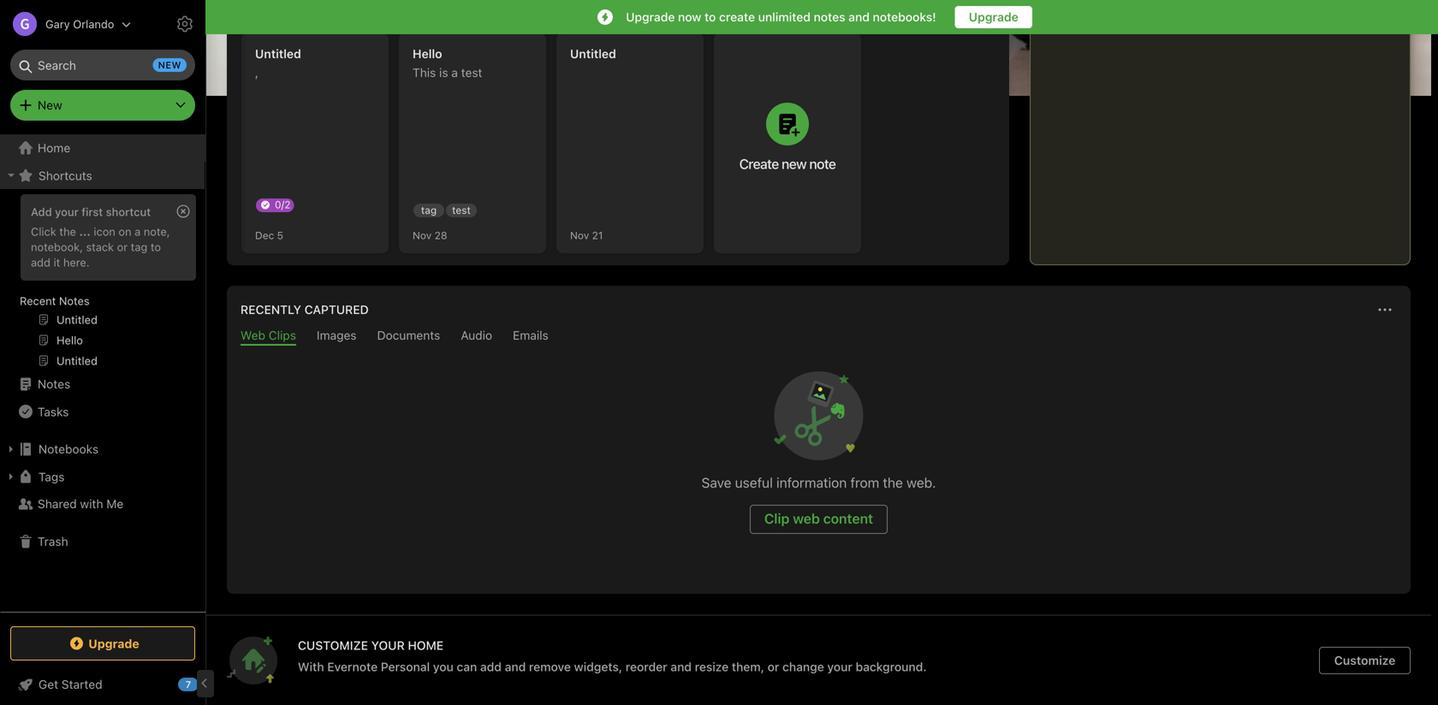 Task type: locate. For each thing, give the bounding box(es) containing it.
1 horizontal spatial untitled
[[570, 47, 616, 61]]

2 nov from the left
[[570, 229, 589, 241]]

upgrade for upgrade now to create unlimited notes and notebooks!
[[626, 10, 675, 24]]

afternoon,
[[272, 51, 349, 71]]

upgrade inside upgrade popup button
[[88, 637, 139, 651]]

create
[[719, 10, 755, 24]]

upgrade for upgrade button
[[969, 10, 1019, 24]]

new search field
[[22, 50, 187, 80]]

2 horizontal spatial upgrade
[[969, 10, 1019, 24]]

notes up tasks
[[38, 377, 70, 391]]

save useful information from the web.
[[702, 475, 936, 491]]

evernote
[[327, 660, 378, 674]]

1 horizontal spatial add
[[480, 660, 502, 674]]

or
[[117, 240, 128, 253], [768, 660, 779, 674]]

0 horizontal spatial to
[[151, 240, 161, 253]]

1 vertical spatial tag
[[131, 240, 147, 253]]

create
[[739, 156, 779, 172]]

0 horizontal spatial add
[[31, 256, 50, 269]]

0 vertical spatial the
[[59, 225, 76, 238]]

1 horizontal spatial your
[[827, 660, 853, 674]]

1 vertical spatial test
[[452, 204, 471, 216]]

untitled for untitled ,
[[255, 47, 301, 61]]

icon on a note, notebook, stack or tag to add it here.
[[31, 225, 170, 269]]

hello this is a test
[[413, 47, 482, 80]]

nov left 28
[[413, 229, 432, 241]]

settings image
[[175, 14, 195, 34]]

1 vertical spatial the
[[883, 475, 903, 491]]

0 vertical spatial your
[[55, 205, 79, 218]]

1 vertical spatial add
[[480, 660, 502, 674]]

shared
[[38, 497, 77, 511]]

a right the on in the left top of the page
[[135, 225, 141, 238]]

customize button
[[1318, 48, 1411, 75], [1319, 647, 1411, 675]]

tasks button
[[0, 398, 205, 425]]

and left the resize
[[671, 660, 692, 674]]

nov for nov 28
[[413, 229, 432, 241]]

1 nov from the left
[[413, 229, 432, 241]]

7
[[186, 679, 191, 690]]

1 horizontal spatial tag
[[421, 204, 437, 216]]

the right from
[[883, 475, 903, 491]]

1 vertical spatial or
[[768, 660, 779, 674]]

notebooks link
[[0, 436, 205, 463]]

started
[[62, 678, 102, 692]]

new left note at right
[[782, 156, 806, 172]]

upgrade inside upgrade button
[[969, 10, 1019, 24]]

nov
[[413, 229, 432, 241], [570, 229, 589, 241]]

0 horizontal spatial new
[[158, 59, 181, 71]]

clips
[[269, 328, 296, 342]]

1 vertical spatial a
[[135, 225, 141, 238]]

tag
[[421, 204, 437, 216], [131, 240, 147, 253]]

1 vertical spatial customize button
[[1319, 647, 1411, 675]]

0 horizontal spatial or
[[117, 240, 128, 253]]

and left remove
[[505, 660, 526, 674]]

and right notes
[[849, 10, 870, 24]]

stack
[[86, 240, 114, 253]]

0 horizontal spatial nov
[[413, 229, 432, 241]]

the inside web clips tab panel
[[883, 475, 903, 491]]

tree
[[0, 134, 205, 611]]

click the ...
[[31, 225, 91, 238]]

can
[[457, 660, 477, 674]]

customize your home with evernote personal you can add and remove widgets, reorder and resize them, or change your background.
[[298, 639, 927, 674]]

clip web content
[[764, 511, 873, 527]]

0 vertical spatial a
[[451, 65, 458, 80]]

1 horizontal spatial a
[[451, 65, 458, 80]]

0 horizontal spatial your
[[55, 205, 79, 218]]

add left "it" at the left top
[[31, 256, 50, 269]]

group
[[0, 189, 205, 378]]

customize
[[1348, 55, 1404, 67], [1334, 654, 1396, 668]]

nov 21
[[570, 229, 603, 241]]

nov for nov 21
[[570, 229, 589, 241]]

1 horizontal spatial new
[[782, 156, 806, 172]]

or down the on in the left top of the page
[[117, 240, 128, 253]]

1 horizontal spatial or
[[768, 660, 779, 674]]

resize
[[695, 660, 729, 674]]

0 vertical spatial or
[[117, 240, 128, 253]]

content
[[823, 511, 873, 527]]

to
[[705, 10, 716, 24], [151, 240, 161, 253]]

tags button
[[0, 463, 205, 491]]

0 horizontal spatial tag
[[131, 240, 147, 253]]

0 vertical spatial test
[[461, 65, 482, 80]]

0 horizontal spatial a
[[135, 225, 141, 238]]

your up click the ...
[[55, 205, 79, 218]]

with
[[298, 660, 324, 674]]

0 horizontal spatial and
[[505, 660, 526, 674]]

tab list
[[230, 328, 1407, 346]]

shortcuts
[[39, 168, 92, 183]]

1 vertical spatial to
[[151, 240, 161, 253]]

tree containing home
[[0, 134, 205, 611]]

upgrade button
[[10, 627, 195, 661]]

information
[[776, 475, 847, 491]]

trash
[[38, 535, 68, 549]]

More actions field
[[1373, 298, 1397, 322]]

tab list containing web clips
[[230, 328, 1407, 346]]

1 horizontal spatial nov
[[570, 229, 589, 241]]

this
[[413, 65, 436, 80]]

0 vertical spatial notes
[[59, 294, 90, 307]]

a right is
[[451, 65, 458, 80]]

nov left 21 on the left of the page
[[570, 229, 589, 241]]

tag inside create new note tab panel
[[421, 204, 437, 216]]

0 vertical spatial add
[[31, 256, 50, 269]]

get
[[39, 678, 58, 692]]

tag up "nov 28"
[[421, 204, 437, 216]]

add your first shortcut
[[31, 205, 151, 218]]

group inside tree
[[0, 189, 205, 378]]

to down note,
[[151, 240, 161, 253]]

test
[[461, 65, 482, 80], [452, 204, 471, 216]]

or inside "customize your home with evernote personal you can add and remove widgets, reorder and resize them, or change your background."
[[768, 660, 779, 674]]

from
[[851, 475, 879, 491]]

gary
[[45, 18, 70, 30]]

your
[[371, 639, 405, 653]]

add inside icon on a note, notebook, stack or tag to add it here.
[[31, 256, 50, 269]]

1 untitled from the left
[[255, 47, 301, 61]]

2 untitled from the left
[[570, 47, 616, 61]]

note
[[809, 156, 836, 172]]

1 horizontal spatial the
[[883, 475, 903, 491]]

useful
[[735, 475, 773, 491]]

add
[[31, 256, 50, 269], [480, 660, 502, 674]]

customize
[[298, 639, 368, 653]]

0 horizontal spatial the
[[59, 225, 76, 238]]

0 vertical spatial to
[[705, 10, 716, 24]]

with
[[80, 497, 103, 511]]

or right "them,"
[[768, 660, 779, 674]]

or inside icon on a note, notebook, stack or tag to add it here.
[[117, 240, 128, 253]]

a inside hello this is a test
[[451, 65, 458, 80]]

tag down the on in the left top of the page
[[131, 240, 147, 253]]

the
[[59, 225, 76, 238], [883, 475, 903, 491]]

here.
[[63, 256, 90, 269]]

0 vertical spatial tag
[[421, 204, 437, 216]]

1 horizontal spatial to
[[705, 10, 716, 24]]

shared with me link
[[0, 491, 205, 518]]

notes right recent
[[59, 294, 90, 307]]

1 vertical spatial new
[[782, 156, 806, 172]]

add right can at the bottom left of the page
[[480, 660, 502, 674]]

reorder
[[626, 660, 667, 674]]

0 horizontal spatial upgrade
[[88, 637, 139, 651]]

1 vertical spatial your
[[827, 660, 853, 674]]

and
[[849, 10, 870, 24], [505, 660, 526, 674], [671, 660, 692, 674]]

gary!
[[353, 51, 394, 71]]

your
[[55, 205, 79, 218], [827, 660, 853, 674]]

notes
[[814, 10, 845, 24]]

the left the ...
[[59, 225, 76, 238]]

new down settings icon
[[158, 59, 181, 71]]

your right change
[[827, 660, 853, 674]]

it
[[53, 256, 60, 269]]

group containing add your first shortcut
[[0, 189, 205, 378]]

web clips tab panel
[[227, 346, 1411, 594]]

1 horizontal spatial upgrade
[[626, 10, 675, 24]]

0 vertical spatial new
[[158, 59, 181, 71]]

good
[[227, 51, 268, 71]]

1 horizontal spatial and
[[671, 660, 692, 674]]

new
[[158, 59, 181, 71], [782, 156, 806, 172]]

notes
[[59, 294, 90, 307], [38, 377, 70, 391]]

1 vertical spatial notes
[[38, 377, 70, 391]]

a
[[451, 65, 458, 80], [135, 225, 141, 238]]

0 horizontal spatial untitled
[[255, 47, 301, 61]]

your inside "customize your home with evernote personal you can add and remove widgets, reorder and resize them, or change your background."
[[827, 660, 853, 674]]

personal
[[381, 660, 430, 674]]

to right now
[[705, 10, 716, 24]]

new inside search box
[[158, 59, 181, 71]]



Task type: describe. For each thing, give the bounding box(es) containing it.
new button
[[10, 90, 195, 121]]

tag inside icon on a note, notebook, stack or tag to add it here.
[[131, 240, 147, 253]]

home
[[38, 141, 70, 155]]

home link
[[0, 134, 205, 162]]

web
[[241, 328, 265, 342]]

shortcut
[[106, 205, 151, 218]]

you
[[433, 660, 454, 674]]

on
[[119, 225, 131, 238]]

gary orlando
[[45, 18, 114, 30]]

...
[[79, 225, 91, 238]]

Help and Learning task checklist field
[[0, 671, 205, 699]]

clip web content button
[[750, 505, 888, 534]]

me
[[106, 497, 123, 511]]

change
[[782, 660, 824, 674]]

images
[[317, 328, 357, 342]]

add inside "customize your home with evernote personal you can add and remove widgets, reorder and resize them, or change your background."
[[480, 660, 502, 674]]

0 vertical spatial customize button
[[1318, 48, 1411, 75]]

28
[[435, 229, 447, 241]]

documents tab
[[377, 328, 440, 346]]

get started
[[39, 678, 102, 692]]

save
[[702, 475, 732, 491]]

shared with me
[[38, 497, 123, 511]]

new
[[38, 98, 62, 112]]

notes link
[[0, 371, 205, 398]]

hello
[[413, 47, 442, 61]]

them,
[[732, 660, 764, 674]]

0 vertical spatial customize
[[1348, 55, 1404, 67]]

recently
[[241, 303, 301, 317]]

upgrade button
[[955, 6, 1032, 28]]

shortcuts button
[[0, 162, 205, 189]]

create new note button
[[714, 33, 861, 253]]

untitled for untitled
[[570, 47, 616, 61]]

21
[[592, 229, 603, 241]]

good afternoon, gary!
[[227, 51, 394, 71]]

web clips tab
[[241, 328, 296, 346]]

notebooks
[[39, 442, 99, 456]]

1 vertical spatial customize
[[1334, 654, 1396, 668]]

tasks
[[38, 405, 69, 419]]

notebooks!
[[873, 10, 936, 24]]

create new note tab panel
[[227, 17, 1009, 265]]

new inside button
[[782, 156, 806, 172]]

nov 28
[[413, 229, 447, 241]]

click to collapse image
[[199, 674, 212, 694]]

recent
[[20, 294, 56, 307]]

icon
[[94, 225, 115, 238]]

dec
[[255, 229, 274, 241]]

add
[[31, 205, 52, 218]]

background.
[[856, 660, 927, 674]]

note,
[[144, 225, 170, 238]]

audio
[[461, 328, 492, 342]]

click
[[31, 225, 56, 238]]

images tab
[[317, 328, 357, 346]]

remove
[[529, 660, 571, 674]]

more actions image
[[1375, 300, 1395, 320]]

Start writing… text field
[[1044, 1, 1409, 251]]

web clips
[[241, 328, 296, 342]]

a inside icon on a note, notebook, stack or tag to add it here.
[[135, 225, 141, 238]]

captured
[[304, 303, 369, 317]]

unlimited
[[758, 10, 811, 24]]

Account field
[[0, 7, 131, 41]]

to inside icon on a note, notebook, stack or tag to add it here.
[[151, 240, 161, 253]]

emails
[[513, 328, 549, 342]]

is
[[439, 65, 448, 80]]

audio tab
[[461, 328, 492, 346]]

web.
[[907, 475, 936, 491]]

recently captured button
[[237, 300, 369, 320]]

recently captured
[[241, 303, 369, 317]]

expand tags image
[[4, 470, 18, 484]]

trash link
[[0, 528, 205, 556]]

clip
[[764, 511, 790, 527]]

now
[[678, 10, 701, 24]]

upgrade now to create unlimited notes and notebooks!
[[626, 10, 936, 24]]

first
[[82, 205, 103, 218]]

2 horizontal spatial and
[[849, 10, 870, 24]]

0/2
[[275, 199, 291, 211]]

widgets,
[[574, 660, 622, 674]]

test inside hello this is a test
[[461, 65, 482, 80]]

Search text field
[[22, 50, 183, 80]]

emails tab
[[513, 328, 549, 346]]

expand notebooks image
[[4, 443, 18, 456]]

untitled ,
[[255, 47, 301, 80]]

notebook,
[[31, 240, 83, 253]]

orlando
[[73, 18, 114, 30]]

create new note
[[739, 156, 836, 172]]

home
[[408, 639, 444, 653]]

dec 5
[[255, 229, 283, 241]]

,
[[255, 65, 259, 80]]

documents
[[377, 328, 440, 342]]

web
[[793, 511, 820, 527]]



Task type: vqa. For each thing, say whether or not it's contained in the screenshot.
Background image
no



